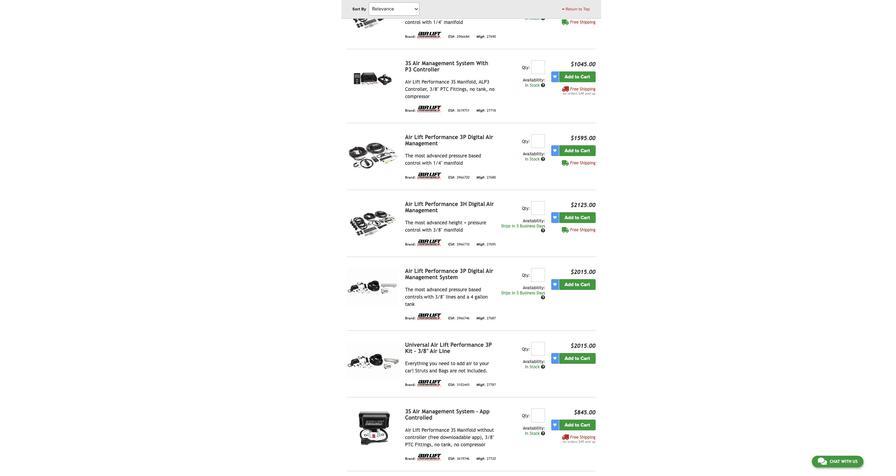 Task type: vqa. For each thing, say whether or not it's contained in the screenshot.
Mfg#:
yes



Task type: describe. For each thing, give the bounding box(es) containing it.
2966684
[[457, 35, 470, 39]]

car!
[[405, 368, 414, 374]]

3s inside the air lift performance 3s manifold without controller (free downloadable app), 3/8" ptc fittings, no tank, no compressor
[[451, 427, 456, 433]]

alp3
[[479, 79, 489, 85]]

27718
[[487, 109, 496, 113]]

most inside 'the most advanced height + pressure control with 1/4" manifold'
[[415, 12, 425, 18]]

$845.00
[[574, 409, 596, 416]]

control for the most advanced height + pressure control with 3/8" manifold
[[405, 227, 421, 233]]

pressure inside the most advanced pressure based control with 1/4" manifold
[[449, 153, 467, 158]]

mfg#: 27787
[[477, 383, 496, 387]]

days for $2125.00
[[537, 224, 545, 229]]

27787
[[487, 383, 496, 387]]

top
[[583, 7, 590, 11]]

the most advanced height + pressure control with 3/8" manifold
[[405, 220, 486, 233]]

you
[[430, 361, 437, 366]]

stock for $845.00
[[530, 431, 540, 436]]

$1595.00
[[571, 135, 596, 141]]

manifold
[[457, 427, 476, 433]]

are
[[450, 368, 457, 374]]

+ for the most advanced height + pressure control with 3/8" manifold
[[464, 220, 467, 225]]

brand: for air lift performance 3p digital air management
[[405, 176, 416, 180]]

1 add to cart button from the top
[[559, 4, 596, 15]]

compressor inside air lift performance 3s manifold, alp3 controller, 3/8" ptc fittings, no tank, no compressor
[[405, 94, 430, 99]]

add to wish list image for $2015.00
[[553, 283, 557, 286]]

performance for air lift performance 3h digital air management
[[425, 201, 458, 207]]

4
[[471, 294, 473, 300]]

es#: 2966720
[[448, 176, 470, 180]]

the for air lift performance 3p digital air management system
[[405, 287, 413, 292]]

to for add to cart button corresponding to universal air lift performance 3p kit - 3/8" air line
[[575, 356, 579, 361]]

(free
[[428, 435, 439, 440]]

system inside air lift performance 3p digital air management system
[[440, 274, 458, 281]]

chat
[[830, 459, 840, 464]]

pressure inside the most advanced height + pressure control with 3/8" manifold
[[468, 220, 486, 225]]

tank
[[405, 301, 415, 307]]

universal
[[405, 342, 429, 348]]

and down the $1045.00
[[585, 92, 591, 95]]

$2125.00
[[571, 202, 596, 208]]

performance inside universal air lift performance 3p kit - 3/8" air line
[[451, 342, 484, 348]]

with
[[476, 60, 488, 67]]

add to wish list image for $1045.00
[[553, 75, 557, 78]]

availability: for 3s air management system - app controlled
[[523, 426, 545, 431]]

in stock for $845.00
[[525, 431, 541, 436]]

qty: for air lift performance 3h digital air management
[[522, 206, 530, 211]]

air inside the 3s air management system - app controlled
[[413, 408, 420, 415]]

manifold,
[[457, 79, 478, 85]]

most for air lift performance 3p digital air management system
[[415, 287, 425, 292]]

and inside everything you need to add air to your car! struts and bags are not included.
[[429, 368, 437, 374]]

availability: for air lift performance 3h digital air management
[[523, 219, 545, 223]]

add for air lift performance 3h digital air management
[[565, 215, 574, 221]]

1 stock from the top
[[530, 16, 540, 21]]

universal air lift performance 3p kit - 3/8" air line
[[405, 342, 492, 355]]

es#2966684 - 27690 - air lift performance 3h digital air management - the most advanced height + pressure control with 1/4" manifold - air lift - audi bmw volkswagen mini image
[[347, 0, 400, 33]]

3 free from the top
[[570, 161, 579, 165]]

1/4" inside the most advanced pressure based control with 1/4" manifold
[[433, 160, 442, 166]]

business for air lift performance 3h digital air management
[[520, 224, 535, 229]]

es#3619746 - 27720 - 3s air management system - app controlled - air lift performance 3s manifold without controller (free downloadable app), 3/8" ptc fittings, no tank, no compressor - air lift - audi bmw volkswagen image
[[347, 409, 400, 448]]

es#: 2966710
[[448, 243, 470, 247]]

a
[[467, 294, 469, 300]]

$2015.00 for air lift performance 3p digital air management system
[[571, 269, 596, 275]]

27687
[[487, 317, 496, 320]]

in stock for $1595.00
[[525, 157, 541, 162]]

air lift performance 3p digital air management link
[[405, 134, 493, 147]]

in for air lift performance 3p digital air management system
[[512, 291, 515, 296]]

lift for air lift performance 3h digital air management
[[414, 201, 423, 207]]

es#: for 3s air management system with p3 controller
[[448, 109, 455, 113]]

ptc inside the air lift performance 3s manifold without controller (free downloadable app), 3/8" ptc fittings, no tank, no compressor
[[405, 442, 414, 448]]

chat with us
[[830, 459, 858, 464]]

availability: for universal air lift performance 3p kit - 3/8" air line
[[523, 359, 545, 364]]

up for $1045.00
[[592, 92, 596, 95]]

gallon
[[475, 294, 488, 300]]

es#: 3103443
[[448, 383, 470, 387]]

2 free from the top
[[570, 87, 579, 92]]

controller,
[[405, 86, 428, 92]]

lift for air lift performance 3s manifold without controller (free downloadable app), 3/8" ptc fittings, no tank, no compressor
[[413, 427, 420, 433]]

controls
[[405, 294, 423, 300]]

lift for air lift performance 3p digital air management
[[414, 134, 423, 140]]

question circle image for ships in 5 business days
[[541, 296, 545, 300]]

to for air lift performance 3p digital air management's add to cart button
[[575, 148, 579, 154]]

- inside the 3s air management system - app controlled
[[476, 408, 478, 415]]

management inside the 3s air management system - app controlled
[[422, 408, 455, 415]]

1 in stock from the top
[[525, 16, 541, 21]]

27680
[[487, 176, 496, 180]]

1 mfg#: from the top
[[477, 35, 485, 39]]

air lift - corporate logo image for 3s air management system - app controlled
[[417, 454, 441, 460]]

3h
[[460, 201, 467, 207]]

27690
[[487, 35, 496, 39]]

1 free shipping from the top
[[570, 20, 596, 25]]

27695
[[487, 243, 496, 247]]

advanced for air lift performance 3p digital air management system
[[427, 287, 447, 292]]

business for air lift performance 3p digital air management system
[[520, 291, 535, 296]]

the for air lift performance 3p digital air management
[[405, 153, 413, 158]]

management for air lift performance 3h digital air management
[[405, 207, 438, 214]]

the inside 'the most advanced height + pressure control with 1/4" manifold'
[[405, 12, 413, 18]]

question circle image for $845.00
[[541, 432, 545, 436]]

add to cart for air lift performance 3p digital air management system
[[565, 282, 590, 288]]

controller
[[405, 435, 427, 440]]

line
[[439, 348, 450, 355]]

3/8" for advanced
[[435, 294, 444, 300]]

3103443
[[457, 383, 470, 387]]

to for 1st add to cart button from the top
[[575, 7, 579, 13]]

3p for air lift performance 3p digital air management system
[[460, 268, 466, 274]]

3s air management system - app controlled link
[[405, 408, 490, 421]]

3s inside the 3s air management system - app controlled
[[405, 408, 411, 415]]

air lift performance 3p digital air management system
[[405, 268, 493, 281]]

sort by
[[352, 7, 366, 11]]

lift for air lift performance 3s manifold, alp3 controller, 3/8" ptc fittings, no tank, no compressor
[[413, 79, 420, 85]]

sort
[[352, 7, 360, 11]]

qty: for air lift performance 3p digital air management
[[522, 139, 530, 144]]

system for with
[[456, 60, 475, 67]]

in for air lift performance 3h digital air management
[[512, 224, 515, 229]]

app
[[480, 408, 490, 415]]

in for 3s air management system with p3 controller
[[525, 83, 529, 88]]

without
[[477, 427, 494, 433]]

with inside 'the most advanced height + pressure control with 1/4" manifold'
[[422, 19, 432, 25]]

no down downloadable
[[454, 442, 459, 448]]

qty: for 3s air management system - app controlled
[[522, 414, 530, 418]]

add to wish list image
[[553, 357, 557, 360]]

es#: 2966684
[[448, 35, 470, 39]]

lines
[[446, 294, 456, 300]]

the for air lift performance 3h digital air management
[[405, 220, 413, 225]]

es#: for universal air lift performance 3p kit - 3/8" air line
[[448, 383, 455, 387]]

2966720
[[457, 176, 470, 180]]

question circle image for $1045.00
[[541, 83, 545, 87]]

fittings, inside air lift performance 3s manifold, alp3 controller, 3/8" ptc fittings, no tank, no compressor
[[450, 86, 468, 92]]

add to cart button for air lift performance 3p digital air management
[[559, 145, 596, 156]]

es#2966710 - 27695 - air lift performance 3h digital air management - the most advanced height + pressure control with 3/8" manifold - air lift - audi bmw volkswagen mini image
[[347, 201, 400, 241]]

with inside the most advanced height + pressure control with 3/8" manifold
[[422, 227, 432, 233]]

brand: for 3s air management system - app controlled
[[405, 457, 416, 461]]

on for $1045.00
[[563, 92, 567, 95]]

advanced for air lift performance 3h digital air management
[[427, 220, 447, 225]]

with inside 'link'
[[841, 459, 852, 464]]

1 add from the top
[[565, 7, 574, 13]]

es#3103443 - 27787 - universal air lift performance 3p kit - 3/8" air line  - everything you need to add air to your car! struts and bags are not included. - air lift - audi bmw volkswagen mercedes benz mini porsche image
[[347, 342, 400, 382]]

2966710
[[457, 243, 470, 247]]

1 es#: from the top
[[448, 35, 455, 39]]

in stock for $1045.00
[[525, 83, 541, 88]]

height for 3/8"
[[449, 220, 463, 225]]

cart for universal air lift performance 3p kit - 3/8" air line
[[581, 356, 590, 361]]

5 shipping from the top
[[580, 435, 596, 440]]

ptc inside air lift performance 3s manifold, alp3 controller, 3/8" ptc fittings, no tank, no compressor
[[440, 86, 449, 92]]

based for air lift performance 3p digital air management system
[[469, 287, 481, 292]]

3s air management system with p3 controller link
[[405, 60, 488, 73]]

add
[[457, 361, 465, 366]]

the most advanced height + pressure control with 1/4" manifold
[[405, 12, 486, 25]]

in for air lift performance 3p digital air management
[[525, 157, 529, 162]]

p3
[[405, 66, 412, 73]]

1/4" inside 'the most advanced height + pressure control with 1/4" manifold'
[[433, 19, 442, 25]]

to for air lift performance 3p digital air management system's add to cart button
[[575, 282, 579, 288]]

1 cart from the top
[[581, 7, 590, 13]]

add for air lift performance 3p digital air management
[[565, 148, 574, 154]]

2 shipping from the top
[[580, 87, 596, 92]]

3/8" for performance
[[430, 86, 439, 92]]

return to top link
[[562, 6, 590, 12]]

cart for air lift performance 3h digital air management
[[581, 215, 590, 221]]

mfg#: for 3s air management system with p3 controller
[[477, 109, 485, 113]]

controller
[[413, 66, 440, 73]]

no down "(free" at bottom
[[435, 442, 440, 448]]

universal air lift performance 3p kit - 3/8" air line link
[[405, 342, 492, 355]]

bags
[[439, 368, 449, 374]]

es#: 2966746
[[448, 317, 470, 320]]

1 in from the top
[[525, 16, 529, 21]]

$49 for $1045.00
[[579, 92, 584, 95]]

on for $845.00
[[563, 440, 567, 444]]

ships in 5 business days for air lift performance 3p digital air management system
[[501, 291, 545, 296]]

3s air management system - app controlled
[[405, 408, 490, 421]]

kit
[[405, 348, 412, 355]]

question circle image for $1595.00
[[541, 157, 545, 161]]

tank, inside air lift performance 3s manifold, alp3 controller, 3/8" ptc fittings, no tank, no compressor
[[477, 86, 488, 92]]

everything
[[405, 361, 428, 366]]

orders for $1045.00
[[568, 92, 578, 95]]

4 free from the top
[[570, 228, 579, 232]]

not
[[459, 368, 466, 374]]

air inside air lift performance 3s manifold, alp3 controller, 3/8" ptc fittings, no tank, no compressor
[[405, 79, 411, 85]]

stock for $1595.00
[[530, 157, 540, 162]]

3619751
[[457, 109, 470, 113]]

air lift - corporate logo image for air lift performance 3p digital air management
[[417, 173, 441, 179]]

everything you need to add air to your car! struts and bags are not included.
[[405, 361, 489, 374]]

with inside the most advanced pressure based controls with 3/8" lines and a 4 gallon tank
[[424, 294, 434, 300]]

3/8" inside the air lift performance 3s manifold without controller (free downloadable app), 3/8" ptc fittings, no tank, no compressor
[[485, 435, 494, 440]]

performance for air lift performance 3s manifold, alp3 controller, 3/8" ptc fittings, no tank, no compressor
[[422, 79, 449, 85]]

pressure inside the most advanced pressure based controls with 3/8" lines and a 4 gallon tank
[[449, 287, 467, 292]]

5 free from the top
[[570, 435, 579, 440]]

advanced inside 'the most advanced height + pressure control with 1/4" manifold'
[[427, 12, 447, 18]]

return
[[566, 7, 578, 11]]

digital for air lift performance 3p digital air management
[[468, 134, 484, 140]]

chat with us link
[[812, 456, 864, 468]]

es#: 3619746
[[448, 457, 470, 461]]

air
[[466, 361, 472, 366]]

air lift performance 3p digital air management system link
[[405, 268, 493, 281]]

air lift performance 3h digital air management link
[[405, 201, 494, 214]]

system for -
[[456, 408, 475, 415]]

brand: for air lift performance 3h digital air management
[[405, 243, 416, 247]]

days for $2015.00
[[537, 291, 545, 296]]

by
[[361, 7, 366, 11]]

add to cart button for air lift performance 3h digital air management
[[559, 212, 596, 223]]



Task type: locate. For each thing, give the bounding box(es) containing it.
- left app
[[476, 408, 478, 415]]

add to cart button for 3s air management system with p3 controller
[[559, 71, 596, 82]]

free
[[570, 20, 579, 25], [570, 87, 579, 92], [570, 161, 579, 165], [570, 228, 579, 232], [570, 435, 579, 440]]

2 es#: from the top
[[448, 109, 455, 113]]

0 vertical spatial up
[[592, 92, 596, 95]]

1 vertical spatial business
[[520, 291, 535, 296]]

1 add to wish list image from the top
[[553, 75, 557, 78]]

no
[[470, 86, 475, 92], [489, 86, 495, 92], [435, 442, 440, 448], [454, 442, 459, 448]]

performance inside the air lift performance 3s manifold without controller (free downloadable app), 3/8" ptc fittings, no tank, no compressor
[[422, 427, 449, 433]]

in for universal air lift performance 3p kit - 3/8" air line
[[525, 365, 529, 369]]

manifold up es#: 2966684
[[444, 19, 463, 25]]

question circle image
[[541, 83, 545, 87], [541, 157, 545, 161], [541, 229, 545, 233], [541, 365, 545, 369], [541, 432, 545, 436]]

1 horizontal spatial fittings,
[[450, 86, 468, 92]]

mfg#: for universal air lift performance 3p kit - 3/8" air line
[[477, 383, 485, 387]]

the most advanced pressure based controls with 3/8" lines and a 4 gallon tank
[[405, 287, 488, 307]]

0 horizontal spatial tank,
[[441, 442, 453, 448]]

air lift performance 3h digital air management
[[405, 201, 494, 214]]

included.
[[467, 368, 488, 374]]

6 mfg#: from the top
[[477, 383, 485, 387]]

shipping down the $1045.00
[[580, 87, 596, 92]]

0 vertical spatial tank,
[[477, 86, 488, 92]]

3s left manifold,
[[451, 79, 456, 85]]

2 air lift - corporate logo image from the top
[[417, 106, 441, 112]]

ships in 5 business days
[[501, 224, 545, 229], [501, 291, 545, 296]]

4 most from the top
[[415, 287, 425, 292]]

based up 4
[[469, 287, 481, 292]]

2 vertical spatial digital
[[468, 268, 484, 274]]

air lift performance 3s manifold, alp3 controller, 3/8" ptc fittings, no tank, no compressor
[[405, 79, 495, 99]]

performance inside air lift performance 3h digital air management
[[425, 201, 458, 207]]

add to cart
[[565, 7, 590, 13], [565, 74, 590, 80], [565, 148, 590, 154], [565, 215, 590, 221], [565, 282, 590, 288], [565, 356, 590, 361], [565, 422, 590, 428]]

1 vertical spatial 1/4"
[[433, 160, 442, 166]]

digital inside air lift performance 3h digital air management
[[469, 201, 485, 207]]

7 cart from the top
[[581, 422, 590, 428]]

management up air lift performance 3s manifold, alp3 controller, 3/8" ptc fittings, no tank, no compressor
[[422, 60, 455, 67]]

2 add from the top
[[565, 74, 574, 80]]

1 orders from the top
[[568, 92, 578, 95]]

$49 for $845.00
[[579, 440, 584, 444]]

1 brand: from the top
[[405, 35, 416, 39]]

6 qty: from the top
[[522, 414, 530, 418]]

availability: for air lift performance 3p digital air management system
[[523, 285, 545, 290]]

3/8" down air lift performance 3h digital air management on the top
[[433, 227, 442, 233]]

the most advanced pressure based control with 1/4" manifold
[[405, 153, 481, 166]]

2 question circle image from the top
[[541, 157, 545, 161]]

digital inside air lift performance 3p digital air management system
[[468, 268, 484, 274]]

air lift - corporate logo image down the controls on the left bottom of the page
[[417, 314, 441, 320]]

add to wish list image for $1595.00
[[553, 149, 557, 152]]

2 question circle image from the top
[[541, 296, 545, 300]]

based inside the most advanced pressure based control with 1/4" manifold
[[469, 153, 481, 158]]

performance down controller
[[422, 79, 449, 85]]

5 availability: from the top
[[523, 359, 545, 364]]

0 vertical spatial compressor
[[405, 94, 430, 99]]

based
[[469, 153, 481, 158], [469, 287, 481, 292]]

es#: left 3103443
[[448, 383, 455, 387]]

+ inside 'the most advanced height + pressure control with 1/4" manifold'
[[464, 12, 467, 18]]

2 in from the top
[[525, 83, 529, 88]]

height down air lift performance 3h digital air management link
[[449, 220, 463, 225]]

no down alp3
[[489, 86, 495, 92]]

1 days from the top
[[537, 224, 545, 229]]

pressure
[[468, 12, 486, 18], [449, 153, 467, 158], [468, 220, 486, 225], [449, 287, 467, 292]]

3s up controller on the left bottom of the page
[[405, 408, 411, 415]]

1 vertical spatial tank,
[[441, 442, 453, 448]]

3 in from the top
[[525, 157, 529, 162]]

5 cart from the top
[[581, 282, 590, 288]]

2 vertical spatial system
[[456, 408, 475, 415]]

manifold for 3/8"
[[444, 227, 463, 233]]

0 vertical spatial 1/4"
[[433, 19, 442, 25]]

1 free from the top
[[570, 20, 579, 25]]

1 qty: from the top
[[522, 65, 530, 70]]

2 availability: from the top
[[523, 152, 545, 156]]

mfg#: for air lift performance 3p digital air management
[[477, 176, 485, 180]]

free down return to top link
[[570, 20, 579, 25]]

free down the $1595.00 at the top of the page
[[570, 161, 579, 165]]

1 vertical spatial -
[[476, 408, 478, 415]]

air lift - corporate logo image for universal air lift performance 3p kit - 3/8" air line
[[417, 380, 441, 386]]

3 es#: from the top
[[448, 176, 455, 180]]

2 in stock from the top
[[525, 83, 541, 88]]

management up the most advanced pressure based control with 1/4" manifold
[[405, 140, 438, 147]]

mfg#:
[[477, 35, 485, 39], [477, 109, 485, 113], [477, 176, 485, 180], [477, 243, 485, 247], [477, 317, 485, 320], [477, 383, 485, 387], [477, 457, 485, 461]]

mfg#: for air lift performance 3p digital air management system
[[477, 317, 485, 320]]

7 es#: from the top
[[448, 457, 455, 461]]

air lift - corporate logo image down 'the most advanced height + pressure control with 1/4" manifold'
[[417, 32, 441, 38]]

controlled
[[405, 415, 432, 421]]

air lift - corporate logo image
[[417, 32, 441, 38], [417, 106, 441, 112], [417, 173, 441, 179], [417, 240, 441, 246], [417, 314, 441, 320], [417, 380, 441, 386], [417, 454, 441, 460]]

3/8" right controller,
[[430, 86, 439, 92]]

3619746
[[457, 457, 470, 461]]

3p inside air lift performance 3p digital air management system
[[460, 268, 466, 274]]

to for add to cart button related to 3s air management system - app controlled
[[575, 422, 579, 428]]

lift
[[413, 79, 420, 85], [414, 134, 423, 140], [414, 201, 423, 207], [414, 268, 423, 274], [440, 342, 449, 348], [413, 427, 420, 433]]

the
[[405, 12, 413, 18], [405, 153, 413, 158], [405, 220, 413, 225], [405, 287, 413, 292]]

5
[[517, 224, 519, 229], [517, 291, 519, 296]]

orders down $845.00
[[568, 440, 578, 444]]

3p down '3619751' on the right top
[[460, 134, 466, 140]]

0 vertical spatial manifold
[[444, 19, 463, 25]]

on
[[563, 92, 567, 95], [563, 440, 567, 444]]

advanced inside the most advanced pressure based controls with 3/8" lines and a 4 gallon tank
[[427, 287, 447, 292]]

3 question circle image from the top
[[541, 229, 545, 233]]

system inside the 3s air management system - app controlled
[[456, 408, 475, 415]]

mfg#: left the 27718
[[477, 109, 485, 113]]

es#: for air lift performance 3p digital air management system
[[448, 317, 455, 320]]

0 horizontal spatial compressor
[[405, 94, 430, 99]]

+ inside the most advanced height + pressure control with 3/8" manifold
[[464, 220, 467, 225]]

pressure up mfg#: 27690
[[468, 12, 486, 18]]

1 vertical spatial $2015.00
[[571, 343, 596, 349]]

1 up from the top
[[592, 92, 596, 95]]

0 vertical spatial 3p
[[460, 134, 466, 140]]

0 vertical spatial 5
[[517, 224, 519, 229]]

0 vertical spatial digital
[[468, 134, 484, 140]]

add to wish list image
[[553, 75, 557, 78], [553, 149, 557, 152], [553, 216, 557, 219], [553, 283, 557, 286], [553, 423, 557, 427]]

lift inside air lift performance 3s manifold, alp3 controller, 3/8" ptc fittings, no tank, no compressor
[[413, 79, 420, 85]]

1 vertical spatial height
[[449, 220, 463, 225]]

add for 3s air management system with p3 controller
[[565, 74, 574, 80]]

0 vertical spatial based
[[469, 153, 481, 158]]

manifold up es#: 2966710
[[444, 227, 463, 233]]

3 qty: from the top
[[522, 206, 530, 211]]

mfg#: 27718
[[477, 109, 496, 113]]

and left a
[[457, 294, 465, 300]]

es#: left 3619746
[[448, 457, 455, 461]]

2 5 from the top
[[517, 291, 519, 296]]

2 $2015.00 from the top
[[571, 343, 596, 349]]

None number field
[[531, 0, 545, 7], [531, 60, 545, 74], [531, 134, 545, 148], [531, 201, 545, 215], [531, 268, 545, 282], [531, 342, 545, 356], [531, 409, 545, 423], [531, 0, 545, 7], [531, 60, 545, 74], [531, 134, 545, 148], [531, 201, 545, 215], [531, 268, 545, 282], [531, 342, 545, 356], [531, 409, 545, 423]]

advanced
[[427, 12, 447, 18], [427, 153, 447, 158], [427, 220, 447, 225], [427, 287, 447, 292]]

air inside the air lift performance 3s manifold without controller (free downloadable app), 3/8" ptc fittings, no tank, no compressor
[[405, 427, 411, 433]]

1 vertical spatial manifold
[[444, 160, 463, 166]]

+ for the most advanced height + pressure control with 1/4" manifold
[[464, 12, 467, 18]]

shipping down the $1595.00 at the top of the page
[[580, 161, 596, 165]]

digital for air lift performance 3p digital air management system
[[468, 268, 484, 274]]

0 horizontal spatial -
[[414, 348, 416, 355]]

2 mfg#: from the top
[[477, 109, 485, 113]]

es#: left '2966746'
[[448, 317, 455, 320]]

2 business from the top
[[520, 291, 535, 296]]

es#: left 2966710
[[448, 243, 455, 247]]

27720
[[487, 457, 496, 461]]

performance inside air lift performance 3p digital air management
[[425, 134, 458, 140]]

lift inside the air lift performance 3s manifold without controller (free downloadable app), 3/8" ptc fittings, no tank, no compressor
[[413, 427, 420, 433]]

2 up from the top
[[592, 440, 596, 444]]

3s air management system with p3 controller
[[405, 60, 488, 73]]

0 vertical spatial +
[[464, 12, 467, 18]]

qty: for universal air lift performance 3p kit - 3/8" air line
[[522, 347, 530, 352]]

2 + from the top
[[464, 220, 467, 225]]

+ down 3h
[[464, 220, 467, 225]]

1 vertical spatial question circle image
[[541, 296, 545, 300]]

7 brand: from the top
[[405, 457, 416, 461]]

mfg#: 27680
[[477, 176, 496, 180]]

4 in stock from the top
[[525, 365, 541, 369]]

3/8" down without
[[485, 435, 494, 440]]

7 add from the top
[[565, 422, 574, 428]]

0 vertical spatial business
[[520, 224, 535, 229]]

ships for air lift performance 3p digital air management system
[[501, 291, 511, 296]]

brand: for 3s air management system with p3 controller
[[405, 109, 416, 113]]

and down you
[[429, 368, 437, 374]]

3 add from the top
[[565, 148, 574, 154]]

lift inside air lift performance 3p digital air management system
[[414, 268, 423, 274]]

3s left controller
[[405, 60, 411, 67]]

stock for $1045.00
[[530, 83, 540, 88]]

air lift - corporate logo image for air lift performance 3h digital air management
[[417, 240, 441, 246]]

caret up image
[[562, 7, 565, 11]]

system up lines
[[440, 274, 458, 281]]

1 horizontal spatial compressor
[[461, 442, 486, 448]]

3p up your
[[485, 342, 492, 348]]

digital for air lift performance 3h digital air management
[[469, 201, 485, 207]]

1 vertical spatial on
[[563, 440, 567, 444]]

air lift - corporate logo image down the most advanced height + pressure control with 3/8" manifold
[[417, 240, 441, 246]]

digital
[[468, 134, 484, 140], [469, 201, 485, 207], [468, 268, 484, 274]]

shipping down the top
[[580, 20, 596, 25]]

1 $2015.00 from the top
[[571, 269, 596, 275]]

app),
[[472, 435, 484, 440]]

free shipping down the $1595.00 at the top of the page
[[570, 161, 596, 165]]

3s up downloadable
[[451, 427, 456, 433]]

2 the from the top
[[405, 153, 413, 158]]

control inside the most advanced pressure based control with 1/4" manifold
[[405, 160, 421, 166]]

air lift - corporate logo image down struts at bottom
[[417, 380, 441, 386]]

0 vertical spatial ships in 5 business days
[[501, 224, 545, 229]]

and down $845.00
[[585, 440, 591, 444]]

air
[[413, 60, 420, 67], [405, 79, 411, 85], [405, 134, 413, 140], [486, 134, 493, 140], [405, 201, 413, 207], [487, 201, 494, 207], [405, 268, 413, 274], [486, 268, 493, 274], [431, 342, 438, 348], [430, 348, 437, 355], [413, 408, 420, 415], [405, 427, 411, 433]]

4 es#: from the top
[[448, 243, 455, 247]]

1 vertical spatial ships
[[501, 291, 511, 296]]

manifold inside the most advanced pressure based control with 1/4" manifold
[[444, 160, 463, 166]]

lift inside air lift performance 3p digital air management
[[414, 134, 423, 140]]

1 vertical spatial orders
[[568, 440, 578, 444]]

based inside the most advanced pressure based controls with 3/8" lines and a 4 gallon tank
[[469, 287, 481, 292]]

availability: for 3s air management system with p3 controller
[[523, 78, 545, 82]]

7 mfg#: from the top
[[477, 457, 485, 461]]

0 vertical spatial in
[[512, 224, 515, 229]]

7 add to cart from the top
[[565, 422, 590, 428]]

3/8" inside air lift performance 3s manifold, alp3 controller, 3/8" ptc fittings, no tank, no compressor
[[430, 86, 439, 92]]

5 add from the top
[[565, 282, 574, 288]]

lift inside air lift performance 3h digital air management
[[414, 201, 423, 207]]

0 vertical spatial control
[[405, 19, 421, 25]]

most inside the most advanced pressure based controls with 3/8" lines and a 4 gallon tank
[[415, 287, 425, 292]]

1 vertical spatial digital
[[469, 201, 485, 207]]

lift inside universal air lift performance 3p kit - 3/8" air line
[[440, 342, 449, 348]]

orders for $845.00
[[568, 440, 578, 444]]

free shipping on orders $49 and up down the $1045.00
[[563, 87, 596, 95]]

2 manifold from the top
[[444, 160, 463, 166]]

2 vertical spatial 3p
[[485, 342, 492, 348]]

+
[[464, 12, 467, 18], [464, 220, 467, 225]]

3 advanced from the top
[[427, 220, 447, 225]]

comments image
[[818, 457, 827, 466]]

management up the most advanced height + pressure control with 3/8" manifold
[[405, 207, 438, 214]]

management inside air lift performance 3h digital air management
[[405, 207, 438, 214]]

mfg#: left "27680"
[[477, 176, 485, 180]]

es#: left 2966684
[[448, 35, 455, 39]]

1 horizontal spatial tank,
[[477, 86, 488, 92]]

2 add to cart from the top
[[565, 74, 590, 80]]

ships
[[501, 224, 511, 229], [501, 291, 511, 296]]

$49 down $845.00
[[579, 440, 584, 444]]

es#: 3619751
[[448, 109, 470, 113]]

2 vertical spatial control
[[405, 227, 421, 233]]

advanced inside the most advanced pressure based control with 1/4" manifold
[[427, 153, 447, 158]]

2 control from the top
[[405, 160, 421, 166]]

compressor
[[405, 94, 430, 99], [461, 442, 486, 448]]

height
[[449, 12, 463, 18], [449, 220, 463, 225]]

availability:
[[523, 78, 545, 82], [523, 152, 545, 156], [523, 219, 545, 223], [523, 285, 545, 290], [523, 359, 545, 364], [523, 426, 545, 431]]

fittings, down controller on the left bottom of the page
[[415, 442, 433, 448]]

2 qty: from the top
[[522, 139, 530, 144]]

es#: left 2966720 at the right of page
[[448, 176, 455, 180]]

$1045.00
[[571, 61, 596, 68]]

add to wish list image for $845.00
[[553, 423, 557, 427]]

system left with
[[456, 60, 475, 67]]

in for 3s air management system - app controlled
[[525, 431, 529, 436]]

mfg#: 27695
[[477, 243, 496, 247]]

availability: for air lift performance 3p digital air management
[[523, 152, 545, 156]]

4 add to wish list image from the top
[[553, 283, 557, 286]]

orders
[[568, 92, 578, 95], [568, 440, 578, 444]]

up down the $1045.00
[[592, 92, 596, 95]]

performance inside air lift performance 3p digital air management system
[[425, 268, 458, 274]]

4 brand: from the top
[[405, 243, 416, 247]]

1 manifold from the top
[[444, 19, 463, 25]]

mfg#: left 27687
[[477, 317, 485, 320]]

$2015.00
[[571, 269, 596, 275], [571, 343, 596, 349]]

3 add to wish list image from the top
[[553, 216, 557, 219]]

mfg#: for air lift performance 3h digital air management
[[477, 243, 485, 247]]

manifold for 1/4"
[[444, 19, 463, 25]]

2 $49 from the top
[[579, 440, 584, 444]]

advanced inside the most advanced height + pressure control with 3/8" manifold
[[427, 220, 447, 225]]

manifold inside the most advanced height + pressure control with 3/8" manifold
[[444, 227, 463, 233]]

4 add to cart button from the top
[[559, 212, 596, 223]]

es#2966746 - 27687 - air lift performance 3p digital air management system - the most advanced pressure based controls with 3/8" lines and a 4 gallon tank - air lift - audi bmw volkswagen mercedes benz mini porsche image
[[347, 268, 400, 308]]

tank, inside the air lift performance 3s manifold without controller (free downloadable app), 3/8" ptc fittings, no tank, no compressor
[[441, 442, 453, 448]]

based up mfg#: 27680
[[469, 153, 481, 158]]

1 vertical spatial free shipping
[[570, 161, 596, 165]]

1 vertical spatial system
[[440, 274, 458, 281]]

fittings, down manifold,
[[450, 86, 468, 92]]

days
[[537, 224, 545, 229], [537, 291, 545, 296]]

shipping down $845.00
[[580, 435, 596, 440]]

1 vertical spatial +
[[464, 220, 467, 225]]

performance up the most advanced pressure based control with 1/4" manifold
[[425, 134, 458, 140]]

3s inside air lift performance 3s manifold, alp3 controller, 3/8" ptc fittings, no tank, no compressor
[[451, 79, 456, 85]]

0 vertical spatial orders
[[568, 92, 578, 95]]

1 shipping from the top
[[580, 20, 596, 25]]

mfg#: left 27720
[[477, 457, 485, 461]]

1 vertical spatial 3p
[[460, 268, 466, 274]]

business
[[520, 224, 535, 229], [520, 291, 535, 296]]

downloadable
[[440, 435, 471, 440]]

control for the most advanced height + pressure control with 1/4" manifold
[[405, 19, 421, 25]]

1 ships from the top
[[501, 224, 511, 229]]

1 vertical spatial up
[[592, 440, 596, 444]]

question circle image for $2125.00
[[541, 229, 545, 233]]

management inside 3s air management system with p3 controller
[[422, 60, 455, 67]]

add
[[565, 7, 574, 13], [565, 74, 574, 80], [565, 148, 574, 154], [565, 215, 574, 221], [565, 282, 574, 288], [565, 356, 574, 361], [565, 422, 574, 428]]

up for $845.00
[[592, 440, 596, 444]]

1 vertical spatial based
[[469, 287, 481, 292]]

system up manifold
[[456, 408, 475, 415]]

qty: for 3s air management system with p3 controller
[[522, 65, 530, 70]]

6 add to cart button from the top
[[559, 353, 596, 364]]

management inside air lift performance 3p digital air management
[[405, 140, 438, 147]]

performance inside air lift performance 3s manifold, alp3 controller, 3/8" ptc fittings, no tank, no compressor
[[422, 79, 449, 85]]

0 vertical spatial question circle image
[[541, 16, 545, 20]]

1 air lift - corporate logo image from the top
[[417, 32, 441, 38]]

performance for air lift performance 3p digital air management
[[425, 134, 458, 140]]

2 vertical spatial free shipping
[[570, 228, 596, 232]]

4 shipping from the top
[[580, 228, 596, 232]]

add for universal air lift performance 3p kit - 3/8" air line
[[565, 356, 574, 361]]

cart for 3s air management system - app controlled
[[581, 422, 590, 428]]

us
[[853, 459, 858, 464]]

cart for 3s air management system with p3 controller
[[581, 74, 590, 80]]

air lift - corporate logo image down "(free" at bottom
[[417, 454, 441, 460]]

4 cart from the top
[[581, 215, 590, 221]]

3 shipping from the top
[[580, 161, 596, 165]]

air lift - corporate logo image down the most advanced pressure based control with 1/4" manifold
[[417, 173, 441, 179]]

es#: left '3619751' on the right top
[[448, 109, 455, 113]]

free down $845.00
[[570, 435, 579, 440]]

1 vertical spatial free shipping on orders $49 and up
[[563, 435, 596, 444]]

pressure up lines
[[449, 287, 467, 292]]

control inside 'the most advanced height + pressure control with 1/4" manifold'
[[405, 19, 421, 25]]

1 horizontal spatial -
[[476, 408, 478, 415]]

3 add to cart button from the top
[[559, 145, 596, 156]]

free down $2125.00
[[570, 228, 579, 232]]

air lift - corporate logo image for 3s air management system with p3 controller
[[417, 106, 441, 112]]

0 vertical spatial ptc
[[440, 86, 449, 92]]

ptc down controller on the left bottom of the page
[[405, 442, 414, 448]]

free shipping on orders $49 and up down $845.00
[[563, 435, 596, 444]]

5 question circle image from the top
[[541, 432, 545, 436]]

mfg#: 27687
[[477, 317, 496, 320]]

air lift - corporate logo image down controller,
[[417, 106, 441, 112]]

1 vertical spatial in
[[512, 291, 515, 296]]

the inside the most advanced height + pressure control with 3/8" manifold
[[405, 220, 413, 225]]

3/8" inside the most advanced pressure based controls with 3/8" lines and a 4 gallon tank
[[435, 294, 444, 300]]

4 mfg#: from the top
[[477, 243, 485, 247]]

3/8" inside universal air lift performance 3p kit - 3/8" air line
[[418, 348, 429, 355]]

no down manifold,
[[470, 86, 475, 92]]

air lift performance 3p digital air management
[[405, 134, 493, 147]]

3 add to cart from the top
[[565, 148, 590, 154]]

free down the $1045.00
[[570, 87, 579, 92]]

1 add to cart from the top
[[565, 7, 590, 13]]

$49 down the $1045.00
[[579, 92, 584, 95]]

mfg#: 27690
[[477, 35, 496, 39]]

question circle image
[[541, 16, 545, 20], [541, 296, 545, 300]]

3 mfg#: from the top
[[477, 176, 485, 180]]

0 vertical spatial days
[[537, 224, 545, 229]]

most inside the most advanced height + pressure control with 3/8" manifold
[[415, 220, 425, 225]]

add to cart for air lift performance 3h digital air management
[[565, 215, 590, 221]]

mfg#: left 27690
[[477, 35, 485, 39]]

with inside the most advanced pressure based control with 1/4" manifold
[[422, 160, 432, 166]]

air lift performance 3s manifold without controller (free downloadable app), 3/8" ptc fittings, no tank, no compressor
[[405, 427, 494, 448]]

1 question circle image from the top
[[541, 83, 545, 87]]

2 height from the top
[[449, 220, 463, 225]]

0 vertical spatial free shipping
[[570, 20, 596, 25]]

- inside universal air lift performance 3p kit - 3/8" air line
[[414, 348, 416, 355]]

4 the from the top
[[405, 287, 413, 292]]

up down $845.00
[[592, 440, 596, 444]]

0 vertical spatial ships
[[501, 224, 511, 229]]

6 availability: from the top
[[523, 426, 545, 431]]

to for add to cart button corresponding to 3s air management system with p3 controller
[[575, 74, 579, 80]]

digital right 3h
[[469, 201, 485, 207]]

es#3619751 - 27718 - 3s air management system with p3 controller - air lift performance 3s manifold, alp3 controller, 3/8" ptc fittings, no tank, no compressor - air lift - audi bmw volkswagen mini image
[[347, 60, 400, 100]]

free shipping down $2125.00
[[570, 228, 596, 232]]

1 free shipping on orders $49 and up from the top
[[563, 87, 596, 95]]

0 vertical spatial free shipping on orders $49 and up
[[563, 87, 596, 95]]

advanced for air lift performance 3p digital air management
[[427, 153, 447, 158]]

5 in stock from the top
[[525, 431, 541, 436]]

and inside the most advanced pressure based controls with 3/8" lines and a 4 gallon tank
[[457, 294, 465, 300]]

orders down the $1045.00
[[568, 92, 578, 95]]

up
[[592, 92, 596, 95], [592, 440, 596, 444]]

0 vertical spatial -
[[414, 348, 416, 355]]

3s
[[405, 60, 411, 67], [451, 79, 456, 85], [405, 408, 411, 415], [451, 427, 456, 433]]

free shipping
[[570, 20, 596, 25], [570, 161, 596, 165], [570, 228, 596, 232]]

performance left 3h
[[425, 201, 458, 207]]

0 vertical spatial fittings,
[[450, 86, 468, 92]]

manifold
[[444, 19, 463, 25], [444, 160, 463, 166], [444, 227, 463, 233]]

in
[[525, 16, 529, 21], [525, 83, 529, 88], [525, 157, 529, 162], [525, 365, 529, 369], [525, 431, 529, 436]]

+ up 2966684
[[464, 12, 467, 18]]

most inside the most advanced pressure based control with 1/4" manifold
[[415, 153, 425, 158]]

- right kit at left bottom
[[414, 348, 416, 355]]

3p for air lift performance 3p digital air management
[[460, 134, 466, 140]]

2 orders from the top
[[568, 440, 578, 444]]

control inside the most advanced height + pressure control with 3/8" manifold
[[405, 227, 421, 233]]

tank,
[[477, 86, 488, 92], [441, 442, 453, 448]]

cart
[[581, 7, 590, 13], [581, 74, 590, 80], [581, 148, 590, 154], [581, 215, 590, 221], [581, 282, 590, 288], [581, 356, 590, 361], [581, 422, 590, 428]]

5 add to cart button from the top
[[559, 279, 596, 290]]

5 air lift - corporate logo image from the top
[[417, 314, 441, 320]]

height up es#: 2966684
[[449, 12, 463, 18]]

struts
[[415, 368, 428, 374]]

question circle image for $2015.00
[[541, 365, 545, 369]]

es#: for air lift performance 3h digital air management
[[448, 243, 455, 247]]

need
[[439, 361, 449, 366]]

cart for air lift performance 3p digital air management system
[[581, 282, 590, 288]]

3/8" left lines
[[435, 294, 444, 300]]

cart for air lift performance 3p digital air management
[[581, 148, 590, 154]]

0 horizontal spatial ptc
[[405, 442, 414, 448]]

digital up 4
[[468, 268, 484, 274]]

most for air lift performance 3h digital air management
[[415, 220, 425, 225]]

0 vertical spatial height
[[449, 12, 463, 18]]

height inside 'the most advanced height + pressure control with 1/4" manifold'
[[449, 12, 463, 18]]

3p down 2966710
[[460, 268, 466, 274]]

free shipping on orders $49 and up for $845.00
[[563, 435, 596, 444]]

manifold inside 'the most advanced height + pressure control with 1/4" manifold'
[[444, 19, 463, 25]]

es#: for air lift performance 3p digital air management
[[448, 176, 455, 180]]

1/4"
[[433, 19, 442, 25], [433, 160, 442, 166]]

based for air lift performance 3p digital air management
[[469, 153, 481, 158]]

7 air lift - corporate logo image from the top
[[417, 454, 441, 460]]

1 vertical spatial ptc
[[405, 442, 414, 448]]

1 vertical spatial days
[[537, 291, 545, 296]]

3p
[[460, 134, 466, 140], [460, 268, 466, 274], [485, 342, 492, 348]]

system
[[456, 60, 475, 67], [440, 274, 458, 281], [456, 408, 475, 415]]

control
[[405, 19, 421, 25], [405, 160, 421, 166], [405, 227, 421, 233]]

2 add to cart button from the top
[[559, 71, 596, 82]]

free shipping for $2125.00
[[570, 228, 596, 232]]

digital down the mfg#: 27718 in the right top of the page
[[468, 134, 484, 140]]

compressor inside the air lift performance 3s manifold without controller (free downloadable app), 3/8" ptc fittings, no tank, no compressor
[[461, 442, 486, 448]]

add to cart for 3s air management system - app controlled
[[565, 422, 590, 428]]

3/8" up everything at the left bottom of page
[[418, 348, 429, 355]]

management inside air lift performance 3p digital air management system
[[405, 274, 438, 281]]

qty:
[[522, 65, 530, 70], [522, 139, 530, 144], [522, 206, 530, 211], [522, 273, 530, 278], [522, 347, 530, 352], [522, 414, 530, 418]]

mfg#: left the '27787'
[[477, 383, 485, 387]]

your
[[480, 361, 489, 366]]

6 add from the top
[[565, 356, 574, 361]]

0 vertical spatial $49
[[579, 92, 584, 95]]

2966746
[[457, 317, 470, 320]]

to for add to cart button corresponding to air lift performance 3h digital air management
[[575, 215, 579, 221]]

2 in from the top
[[512, 291, 515, 296]]

add to cart button for air lift performance 3p digital air management system
[[559, 279, 596, 290]]

6 brand: from the top
[[405, 383, 416, 387]]

5 in from the top
[[525, 431, 529, 436]]

digital inside air lift performance 3p digital air management
[[468, 134, 484, 140]]

3/8" inside the most advanced height + pressure control with 3/8" manifold
[[433, 227, 442, 233]]

1 vertical spatial ships in 5 business days
[[501, 291, 545, 296]]

4 question circle image from the top
[[541, 365, 545, 369]]

free shipping on orders $49 and up for $1045.00
[[563, 87, 596, 95]]

in stock for $2015.00
[[525, 365, 541, 369]]

0 vertical spatial $2015.00
[[571, 269, 596, 275]]

3p inside air lift performance 3p digital air management
[[460, 134, 466, 140]]

air lift - corporate logo image for air lift performance 3p digital air management system
[[417, 314, 441, 320]]

stock
[[530, 16, 540, 21], [530, 83, 540, 88], [530, 157, 540, 162], [530, 365, 540, 369], [530, 431, 540, 436]]

3 manifold from the top
[[444, 227, 463, 233]]

3s inside 3s air management system with p3 controller
[[405, 60, 411, 67]]

1 vertical spatial control
[[405, 160, 421, 166]]

management up "(free" at bottom
[[422, 408, 455, 415]]

performance up the most advanced pressure based controls with 3/8" lines and a 4 gallon tank
[[425, 268, 458, 274]]

es#: for 3s air management system - app controlled
[[448, 457, 455, 461]]

3 control from the top
[[405, 227, 421, 233]]

tank, down downloadable
[[441, 442, 453, 448]]

performance up "air"
[[451, 342, 484, 348]]

pressure down air lift performance 3p digital air management link
[[449, 153, 467, 158]]

6 air lift - corporate logo image from the top
[[417, 380, 441, 386]]

5 for air lift performance 3h digital air management
[[517, 224, 519, 229]]

0 horizontal spatial fittings,
[[415, 442, 433, 448]]

performance for air lift performance 3p digital air management system
[[425, 268, 458, 274]]

2 vertical spatial manifold
[[444, 227, 463, 233]]

1 horizontal spatial ptc
[[440, 86, 449, 92]]

1 vertical spatial 5
[[517, 291, 519, 296]]

0 vertical spatial on
[[563, 92, 567, 95]]

compressor down controller,
[[405, 94, 430, 99]]

air inside 3s air management system with p3 controller
[[413, 60, 420, 67]]

1 advanced from the top
[[427, 12, 447, 18]]

3p inside universal air lift performance 3p kit - 3/8" air line
[[485, 342, 492, 348]]

$2015.00 for universal air lift performance 3p kit - 3/8" air line
[[571, 343, 596, 349]]

mfg#: left 27695
[[477, 243, 485, 247]]

pressure inside 'the most advanced height + pressure control with 1/4" manifold'
[[468, 12, 486, 18]]

1 vertical spatial fittings,
[[415, 442, 433, 448]]

free shipping down the top
[[570, 20, 596, 25]]

5 stock from the top
[[530, 431, 540, 436]]

ptc down 3s air management system with p3 controller link
[[440, 86, 449, 92]]

pressure up mfg#: 27695 at the right bottom of page
[[468, 220, 486, 225]]

system inside 3s air management system with p3 controller
[[456, 60, 475, 67]]

free shipping for $1595.00
[[570, 161, 596, 165]]

3 availability: from the top
[[523, 219, 545, 223]]

qty: for air lift performance 3p digital air management system
[[522, 273, 530, 278]]

add to cart for universal air lift performance 3p kit - 3/8" air line
[[565, 356, 590, 361]]

height inside the most advanced height + pressure control with 3/8" manifold
[[449, 220, 463, 225]]

es#2966720 - 27680 - air lift performance 3p digital air management - the most advanced pressure based control with 1/4" manifold - air lift - audi bmw volkswagen mercedes benz mini porsche image
[[347, 134, 400, 174]]

0 vertical spatial system
[[456, 60, 475, 67]]

return to top
[[565, 7, 590, 11]]

1 height from the top
[[449, 12, 463, 18]]

shipping down $2125.00
[[580, 228, 596, 232]]

mfg#: 27720
[[477, 457, 496, 461]]

tank, down alp3
[[477, 86, 488, 92]]

compressor down app),
[[461, 442, 486, 448]]

3 the from the top
[[405, 220, 413, 225]]

add to cart button for 3s air management system - app controlled
[[559, 420, 596, 431]]

with
[[422, 19, 432, 25], [422, 160, 432, 166], [422, 227, 432, 233], [424, 294, 434, 300], [841, 459, 852, 464]]

4 add from the top
[[565, 215, 574, 221]]

the inside the most advanced pressure based controls with 3/8" lines and a 4 gallon tank
[[405, 287, 413, 292]]

1 vertical spatial $49
[[579, 440, 584, 444]]

1 vertical spatial compressor
[[461, 442, 486, 448]]

5 add to cart from the top
[[565, 282, 590, 288]]

performance up "(free" at bottom
[[422, 427, 449, 433]]

add for 3s air management system - app controlled
[[565, 422, 574, 428]]

the inside the most advanced pressure based control with 1/4" manifold
[[405, 153, 413, 158]]

fittings, inside the air lift performance 3s manifold without controller (free downloadable app), 3/8" ptc fittings, no tank, no compressor
[[415, 442, 433, 448]]



